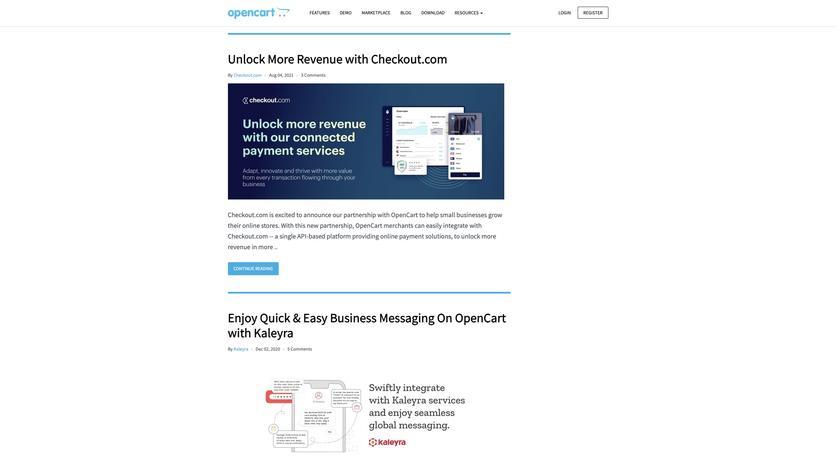 Task type: vqa. For each thing, say whether or not it's contained in the screenshot.
Seçkin
no



Task type: locate. For each thing, give the bounding box(es) containing it.
1 continue reading from the top
[[234, 7, 273, 13]]

2020
[[271, 346, 280, 352]]

1 horizontal spatial more
[[482, 232, 497, 241]]

aug
[[269, 72, 277, 78]]

this
[[295, 221, 306, 230]]

1 vertical spatial more
[[259, 243, 273, 251]]

1 vertical spatial online
[[381, 232, 398, 241]]

login
[[559, 10, 571, 16]]

more left ..
[[259, 243, 273, 251]]

unlock more revenue with checkout.com image
[[228, 84, 505, 200]]

download link
[[417, 7, 450, 19]]

1 vertical spatial continue reading link
[[228, 263, 279, 275]]

0 vertical spatial kaleyra
[[254, 325, 294, 341]]

revenue
[[297, 51, 343, 67]]

1 vertical spatial continue
[[234, 266, 255, 272]]

resources
[[455, 10, 480, 16]]

integrate
[[444, 221, 469, 230]]

with
[[345, 51, 369, 67], [378, 211, 390, 219], [470, 221, 482, 230], [228, 325, 251, 341]]

register
[[584, 10, 603, 16]]

checkout.com
[[371, 51, 448, 67], [234, 72, 262, 78], [228, 211, 268, 219], [228, 232, 268, 241]]

0 horizontal spatial online
[[242, 221, 260, 230]]

our
[[333, 211, 342, 219]]

2 horizontal spatial opencart
[[455, 310, 506, 326]]

aug 04, 2021
[[269, 72, 294, 78]]

by left kaleyra link
[[228, 346, 233, 352]]

with inside enjoy quick & easy business messaging on opencart with kaleyra
[[228, 325, 251, 341]]

1 vertical spatial reading
[[255, 266, 273, 272]]

more right unlock
[[482, 232, 497, 241]]

by for unlock more revenue with checkout.com
[[228, 72, 233, 78]]

0 vertical spatial more
[[482, 232, 497, 241]]

2 continue reading link from the top
[[228, 263, 279, 275]]

kaleyra
[[254, 325, 294, 341], [234, 346, 248, 352]]

1 horizontal spatial kaleyra
[[254, 325, 294, 341]]

3
[[301, 72, 304, 78]]

opencart
[[391, 211, 418, 219], [356, 221, 383, 230], [455, 310, 506, 326]]

0 horizontal spatial more
[[259, 243, 273, 251]]

1 horizontal spatial opencart
[[391, 211, 418, 219]]

to up this
[[297, 211, 302, 219]]

more
[[268, 51, 295, 67]]

quick
[[260, 310, 291, 326]]

on
[[437, 310, 453, 326]]

1 continue from the top
[[234, 7, 255, 13]]

1 vertical spatial by
[[228, 346, 233, 352]]

online
[[242, 221, 260, 230], [381, 232, 398, 241]]

0 vertical spatial continue
[[234, 7, 255, 13]]

unlock
[[462, 232, 481, 241]]

1 by from the top
[[228, 72, 233, 78]]

comments right the 3
[[305, 72, 326, 78]]

opencart - blog image
[[228, 7, 290, 19]]

0 vertical spatial continue reading
[[234, 7, 273, 13]]

-
[[270, 232, 272, 241], [272, 232, 274, 241]]

easily
[[426, 221, 442, 230]]

reading
[[255, 7, 273, 13], [255, 266, 273, 272]]

kaleyra left dec
[[234, 346, 248, 352]]

help
[[427, 211, 439, 219]]

kaleyra inside enjoy quick & easy business messaging on opencart with kaleyra
[[254, 325, 294, 341]]

comments
[[305, 72, 326, 78], [291, 346, 312, 352]]

single
[[280, 232, 296, 241]]

comments right 5
[[291, 346, 312, 352]]

to left help
[[420, 211, 425, 219]]

kaleyra up 2020
[[254, 325, 294, 341]]

demo
[[340, 10, 352, 16]]

5
[[288, 346, 290, 352]]

payment
[[399, 232, 424, 241]]

3 comments
[[301, 72, 326, 78]]

1 - from the left
[[270, 232, 272, 241]]

1 horizontal spatial to
[[420, 211, 425, 219]]

more
[[482, 232, 497, 241], [259, 243, 273, 251]]

enjoy quick & easy business messaging on opencart with kaleyra link
[[228, 310, 511, 341]]

1 vertical spatial comments
[[291, 346, 312, 352]]

by
[[228, 72, 233, 78], [228, 346, 233, 352]]

0 vertical spatial continue reading link
[[228, 4, 279, 16]]

2 vertical spatial opencart
[[455, 310, 506, 326]]

1 vertical spatial continue reading
[[234, 266, 273, 272]]

2 - from the left
[[272, 232, 274, 241]]

online down merchants
[[381, 232, 398, 241]]

1 vertical spatial kaleyra
[[234, 346, 248, 352]]

enjoy quick & easy business messaging on opencart with kaleyra image
[[228, 358, 505, 456]]

0 vertical spatial comments
[[305, 72, 326, 78]]

2 reading from the top
[[255, 266, 273, 272]]

features
[[310, 10, 330, 16]]

2 horizontal spatial to
[[454, 232, 460, 241]]

continue
[[234, 7, 255, 13], [234, 266, 255, 272]]

0 vertical spatial by
[[228, 72, 233, 78]]

to
[[297, 211, 302, 219], [420, 211, 425, 219], [454, 232, 460, 241]]

0 vertical spatial opencart
[[391, 211, 418, 219]]

0 vertical spatial reading
[[255, 7, 273, 13]]

by left checkout.com link
[[228, 72, 233, 78]]

to down integrate at the right
[[454, 232, 460, 241]]

continue reading link
[[228, 4, 279, 16], [228, 263, 279, 275]]

comments for revenue
[[305, 72, 326, 78]]

2 by from the top
[[228, 346, 233, 352]]

continue reading
[[234, 7, 273, 13], [234, 266, 273, 272]]

1 horizontal spatial online
[[381, 232, 398, 241]]

online right 'their'
[[242, 221, 260, 230]]

marketplace
[[362, 10, 391, 16]]

5 comments
[[288, 346, 312, 352]]

dec
[[256, 346, 263, 352]]

1 vertical spatial opencart
[[356, 221, 383, 230]]

04,
[[278, 72, 284, 78]]



Task type: describe. For each thing, give the bounding box(es) containing it.
features link
[[305, 7, 335, 19]]

business
[[330, 310, 377, 326]]

can
[[415, 221, 425, 230]]

stores.
[[261, 221, 280, 230]]

by for enjoy quick & easy business messaging on opencart with kaleyra
[[228, 346, 233, 352]]

new
[[307, 221, 319, 230]]

announce
[[304, 211, 332, 219]]

api-
[[298, 232, 309, 241]]

1 reading from the top
[[255, 7, 273, 13]]

easy
[[303, 310, 328, 326]]

2 continue reading from the top
[[234, 266, 273, 272]]

a
[[275, 232, 278, 241]]

02,
[[264, 346, 270, 352]]

register link
[[578, 7, 609, 19]]

blog link
[[396, 7, 417, 19]]

checkout.com link
[[234, 72, 262, 78]]

checkout.com is excited to announce our partnership with opencart to help small businesses grow their online stores. with this new partnership, opencart merchants can easily integrate with checkout.com -- a single api-based platform providing online payment solutions, to unlock more revenue in more ..
[[228, 211, 503, 251]]

kaleyra link
[[234, 346, 248, 352]]

partnership
[[344, 211, 376, 219]]

0 horizontal spatial kaleyra
[[234, 346, 248, 352]]

providing
[[353, 232, 379, 241]]

is
[[270, 211, 274, 219]]

based
[[309, 232, 326, 241]]

login link
[[553, 7, 577, 19]]

messaging
[[379, 310, 435, 326]]

demo link
[[335, 7, 357, 19]]

unlock more revenue with checkout.com link
[[228, 51, 511, 67]]

0 vertical spatial online
[[242, 221, 260, 230]]

comments for &
[[291, 346, 312, 352]]

2021
[[284, 72, 294, 78]]

dec 02, 2020
[[256, 346, 280, 352]]

marketplace link
[[357, 7, 396, 19]]

enjoy quick & easy business messaging on opencart with kaleyra
[[228, 310, 506, 341]]

download
[[422, 10, 445, 16]]

opencart inside enjoy quick & easy business messaging on opencart with kaleyra
[[455, 310, 506, 326]]

unlock
[[228, 51, 265, 67]]

unlock more revenue with checkout.com
[[228, 51, 448, 67]]

in
[[252, 243, 257, 251]]

..
[[275, 243, 278, 251]]

merchants
[[384, 221, 414, 230]]

0 horizontal spatial opencart
[[356, 221, 383, 230]]

excited
[[275, 211, 295, 219]]

&
[[293, 310, 301, 326]]

with
[[281, 221, 294, 230]]

enjoy
[[228, 310, 257, 326]]

businesses
[[457, 211, 487, 219]]

2 continue from the top
[[234, 266, 255, 272]]

platform
[[327, 232, 351, 241]]

small
[[440, 211, 456, 219]]

by checkout.com
[[228, 72, 262, 78]]

grow
[[489, 211, 503, 219]]

blog
[[401, 10, 412, 16]]

0 horizontal spatial to
[[297, 211, 302, 219]]

resources link
[[450, 7, 488, 19]]

by kaleyra
[[228, 346, 248, 352]]

partnership,
[[320, 221, 354, 230]]

solutions,
[[426, 232, 453, 241]]

1 continue reading link from the top
[[228, 4, 279, 16]]

their
[[228, 221, 241, 230]]

revenue
[[228, 243, 251, 251]]



